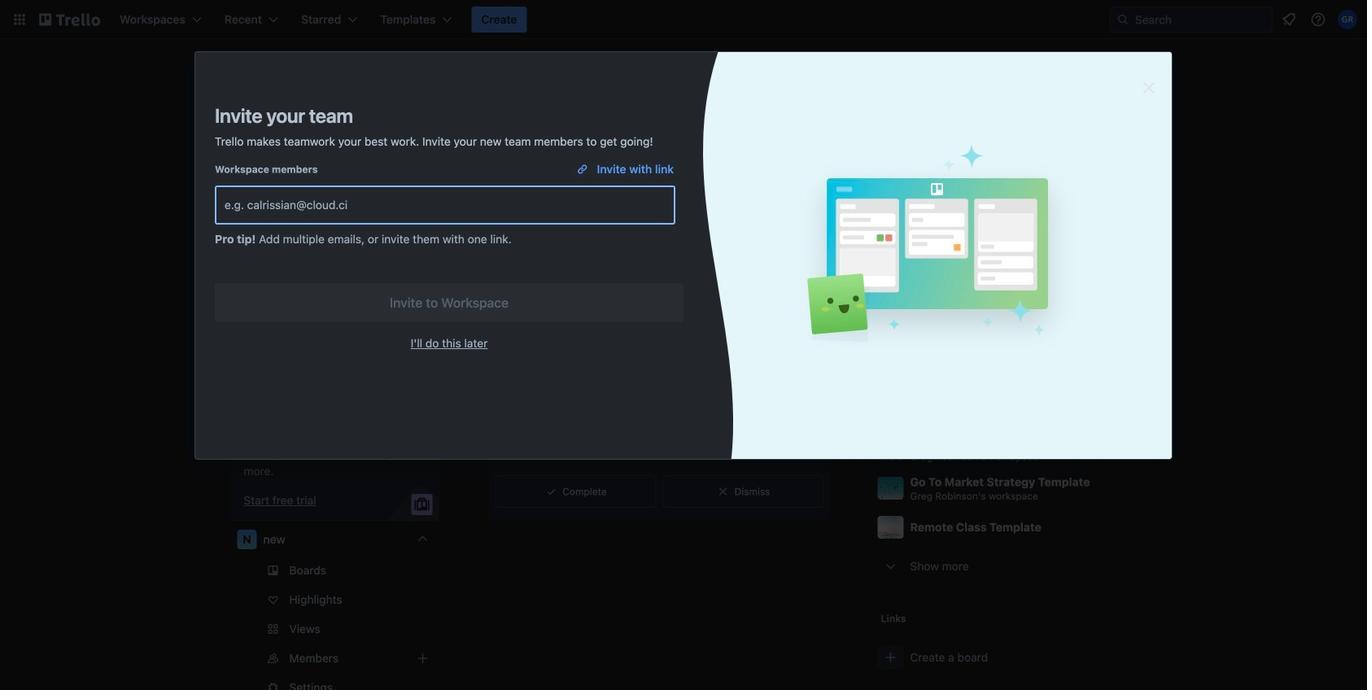 Task type: vqa. For each thing, say whether or not it's contained in the screenshot.
click to star 1-on-1 meeting agenda. it will show up at the top of your boards list. icon
yes



Task type: describe. For each thing, give the bounding box(es) containing it.
0 notifications image
[[1279, 10, 1299, 29]]

home image
[[237, 142, 257, 161]]

click to star 1-on-1 meeting agenda. it will show up at the top of your boards list. image
[[1122, 441, 1138, 457]]

e.g. calrissian@cloud.ci text field
[[225, 190, 666, 220]]

add image
[[413, 649, 433, 668]]

add image
[[413, 343, 433, 362]]

template board image
[[237, 109, 257, 129]]

Search field
[[1130, 8, 1272, 31]]



Task type: locate. For each thing, give the bounding box(es) containing it.
primary element
[[0, 0, 1367, 39]]

greg robinson (gregrobinson96) image
[[1338, 10, 1357, 29]]

open information menu image
[[1310, 11, 1327, 28]]

search image
[[1117, 13, 1130, 26]]



